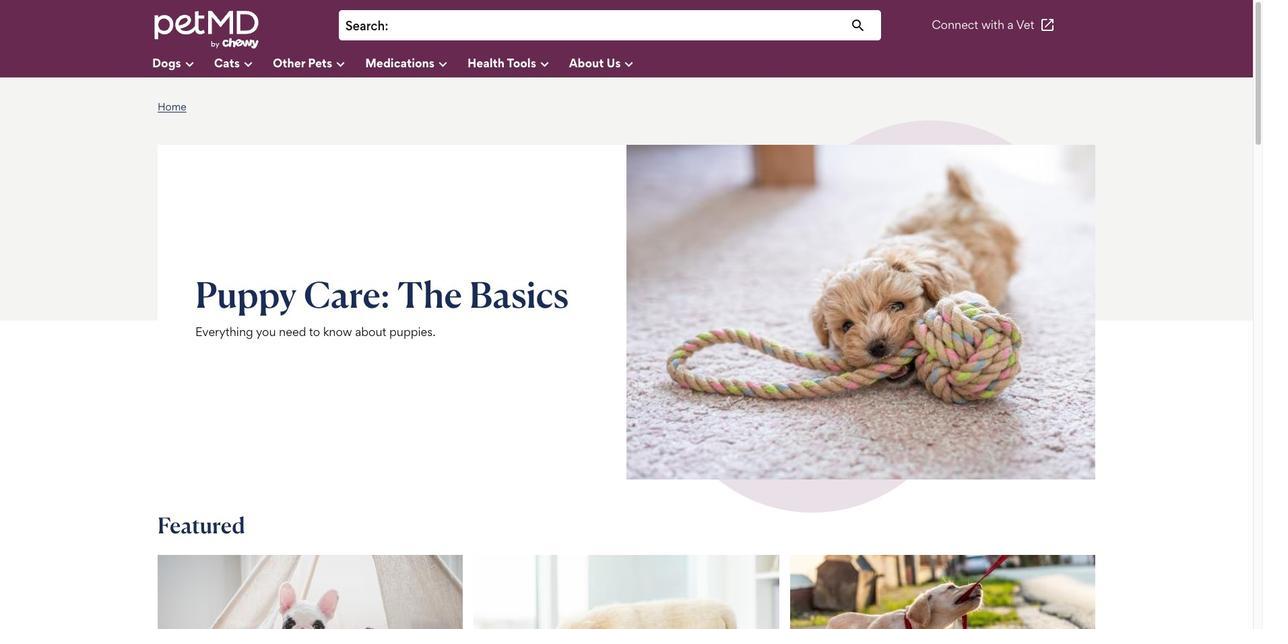 Task type: locate. For each thing, give the bounding box(es) containing it.
know
[[323, 325, 352, 339]]

search :
[[345, 18, 389, 34]]

a
[[1008, 18, 1014, 32]]

with
[[982, 18, 1005, 32]]

featured
[[158, 512, 245, 539]]

about us button
[[569, 51, 654, 77]]

puppy care: the basics
[[195, 272, 569, 316]]

other
[[273, 55, 305, 70]]

about us
[[569, 55, 621, 70]]

home link
[[158, 100, 187, 113]]

vet
[[1016, 18, 1035, 32]]

None text field
[[395, 17, 875, 35]]

connect with a vet
[[932, 18, 1035, 32]]

connect with a vet button
[[932, 9, 1056, 41]]

us
[[607, 55, 621, 70]]

connect
[[932, 18, 979, 32]]

other pets button
[[273, 51, 365, 77]]

health tools
[[468, 55, 536, 70]]

to
[[309, 325, 320, 339]]

health tools button
[[468, 51, 569, 77]]

medications
[[365, 55, 435, 70]]

puppy playing image
[[627, 145, 1096, 480]]

the
[[397, 272, 462, 316]]

dogs
[[152, 55, 181, 70]]



Task type: vqa. For each thing, say whether or not it's contained in the screenshot.
Search :
yes



Task type: describe. For each thing, give the bounding box(es) containing it.
care:
[[304, 272, 390, 316]]

cats button
[[214, 51, 273, 77]]

petmd home image
[[152, 9, 260, 50]]

pets
[[308, 55, 332, 70]]

you
[[256, 325, 276, 339]]

everything
[[195, 325, 253, 339]]

puppy
[[195, 272, 297, 316]]

home
[[158, 100, 187, 113]]

search
[[345, 18, 385, 34]]

tools
[[507, 55, 536, 70]]

dogs button
[[152, 51, 214, 77]]

cats
[[214, 55, 240, 70]]

health
[[468, 55, 505, 70]]

need
[[279, 325, 306, 339]]

about
[[569, 55, 604, 70]]

:
[[385, 18, 389, 34]]

medications button
[[365, 51, 468, 77]]

puppies.
[[390, 325, 436, 339]]

everything you need to know about puppies.
[[195, 325, 436, 339]]

basics
[[469, 272, 569, 316]]

about
[[355, 325, 387, 339]]

other pets
[[273, 55, 332, 70]]



